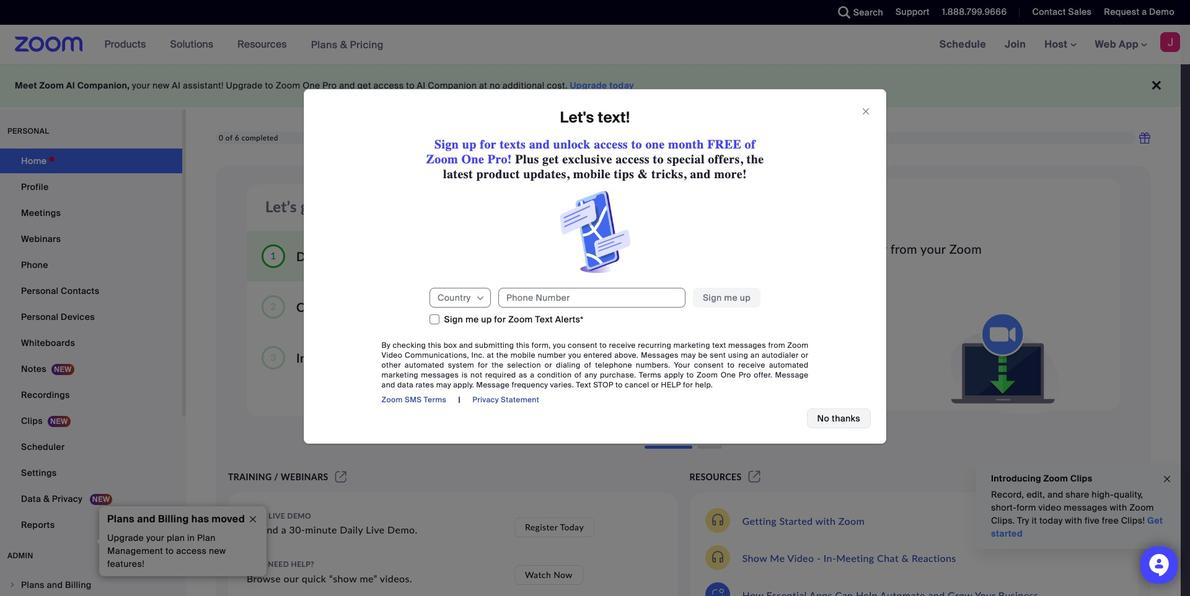 Task type: locate. For each thing, give the bounding box(es) containing it.
at left no
[[479, 80, 487, 91]]

2 vertical spatial sign
[[444, 315, 463, 326]]

live demo
[[267, 512, 311, 521]]

this left form,
[[516, 341, 530, 351]]

you right the "number"
[[568, 351, 581, 361]]

2 horizontal spatial ai
[[417, 80, 426, 91]]

personal down phone
[[21, 286, 58, 297]]

or left dialing
[[545, 361, 552, 371]]

1 window new image from the left
[[333, 472, 348, 483]]

ai left assistant!
[[172, 80, 181, 91]]

sign for sign up for texts and unlock access to one month free of zoom one pro!
[[434, 138, 459, 152]]

1 horizontal spatial video
[[413, 300, 446, 315]]

terms down messages
[[639, 371, 661, 381]]

access up plus get exclusive access to special offers, the latest product updates, mobile tips & tricks, and more!
[[594, 138, 628, 152]]

up inside button
[[740, 293, 751, 304]]

from right an
[[768, 341, 785, 351]]

access inside sign up for texts and unlock access to one month free of zoom one pro!
[[594, 138, 628, 152]]

check
[[296, 300, 332, 315]]

clips.
[[991, 516, 1015, 527]]

sign inside sign up for texts and unlock access to one month free of zoom one pro!
[[434, 138, 459, 152]]

automated up 'rates'
[[405, 361, 444, 371]]

more!
[[714, 168, 747, 182]]

privacy down not on the left of page
[[472, 396, 499, 406]]

marketing left text
[[673, 341, 710, 351]]

2 vertical spatial one
[[721, 371, 736, 381]]

video
[[1038, 503, 1061, 514]]

1 vertical spatial video
[[381, 351, 402, 361]]

no
[[490, 80, 500, 91]]

you're on your way to receiving a special gift!
[[592, 145, 775, 156]]

phone link
[[0, 253, 182, 278]]

0 vertical spatial now
[[711, 304, 732, 316]]

plans inside tooltip
[[107, 513, 134, 526]]

plan
[[167, 533, 185, 544]]

pro down plans & pricing
[[323, 80, 337, 91]]

submitting
[[475, 341, 514, 351]]

1 ai from the left
[[66, 80, 75, 91]]

1 personal from the top
[[21, 286, 58, 297]]

0 vertical spatial mobile
[[573, 168, 610, 182]]

gift!
[[758, 145, 775, 156]]

check your audio & video
[[296, 300, 446, 315]]

0 horizontal spatial today
[[609, 80, 634, 91]]

0 vertical spatial up
[[462, 138, 477, 152]]

new inside upgrade your plan in plan management to access new features!
[[209, 546, 226, 557]]

mobile
[[573, 168, 610, 182], [511, 351, 535, 361]]

webinars link
[[0, 227, 182, 252]]

one down the using
[[721, 371, 736, 381]]

join up data in the bottom of the page
[[390, 350, 413, 365]]

personal for personal contacts
[[21, 286, 58, 297]]

and right box
[[459, 341, 473, 351]]

get inside 'meet zoom ai companion,' "footer"
[[357, 80, 371, 91]]

sign down country
[[444, 315, 463, 326]]

0 vertical spatial from
[[890, 242, 917, 257]]

marketing up sms
[[381, 371, 418, 381]]

let's text!
[[560, 108, 630, 127]]

automated right an
[[769, 361, 809, 371]]

1 vertical spatial messages
[[421, 371, 459, 381]]

and inside plus get exclusive access to special offers, the latest product updates, mobile tips & tricks, and more!
[[690, 168, 711, 182]]

2 automated from the left
[[769, 361, 809, 371]]

others
[[332, 350, 372, 365]]

1 vertical spatial plans
[[107, 513, 134, 526]]

2 horizontal spatial your
[[674, 361, 690, 371]]

0 horizontal spatial marketing
[[381, 371, 418, 381]]

1 vertical spatial privacy
[[52, 494, 82, 505]]

messages up the five
[[1064, 503, 1107, 514]]

special down the month at right
[[667, 153, 705, 167]]

1 horizontal spatial marketing
[[673, 341, 710, 351]]

mobile up the as
[[511, 351, 535, 361]]

thanks
[[832, 414, 860, 425]]

0 horizontal spatial window new image
[[333, 472, 348, 483]]

upgrade your plan in plan management to access new features!
[[107, 533, 226, 570]]

close image
[[861, 105, 871, 119], [1162, 473, 1172, 487]]

clips
[[21, 416, 43, 427], [1070, 474, 1092, 485]]

1 horizontal spatial now
[[711, 304, 732, 316]]

entered
[[583, 351, 612, 361]]

0 vertical spatial your
[[409, 249, 435, 264]]

zoom inside start, join, and schedule meetings directly from your zoom desktop client.
[[949, 242, 982, 257]]

1 vertical spatial consent
[[694, 361, 724, 371]]

you're
[[592, 145, 617, 156]]

webinars
[[21, 234, 61, 245]]

and left billing
[[137, 513, 156, 526]]

plans inside product information navigation
[[311, 38, 338, 51]]

0 vertical spatial close image
[[861, 105, 871, 119]]

may right 'rates'
[[436, 381, 451, 391]]

1 horizontal spatial text
[[576, 381, 591, 391]]

let's text! dialog
[[304, 90, 886, 445]]

clips up share
[[1070, 474, 1092, 485]]

offer.
[[754, 371, 772, 381]]

to inside upgrade your plan in plan management to access new features!
[[165, 546, 174, 557]]

sign down client.
[[703, 293, 722, 304]]

to right apply
[[687, 371, 694, 381]]

get up updates,
[[542, 153, 559, 167]]

live
[[269, 512, 285, 521]]

1 vertical spatial from
[[768, 341, 785, 351]]

to down one in the right of the page
[[653, 153, 664, 167]]

0 horizontal spatial receive
[[609, 341, 636, 351]]

support link
[[886, 0, 933, 25], [896, 6, 930, 17]]

automated
[[405, 361, 444, 371], [769, 361, 809, 371]]

1 horizontal spatial get
[[357, 80, 371, 91]]

1 horizontal spatial close image
[[1162, 473, 1172, 487]]

3 ai from the left
[[417, 80, 426, 91]]

invite others to join
[[296, 350, 413, 365]]

privacy up reports link
[[52, 494, 82, 505]]

five
[[1085, 516, 1100, 527]]

with up "free"
[[1110, 503, 1127, 514]]

0 horizontal spatial terms
[[424, 396, 446, 406]]

0 vertical spatial new
[[153, 80, 170, 91]]

2 vertical spatial messages
[[1064, 503, 1107, 514]]

on
[[620, 145, 630, 156]]

0 horizontal spatial this
[[428, 341, 441, 351]]

1 vertical spatial one
[[461, 153, 484, 167]]

0 vertical spatial one
[[303, 80, 320, 91]]

sign inside button
[[703, 293, 722, 304]]

any
[[584, 371, 597, 381]]

the up the more!
[[747, 153, 764, 167]]

up inside sign up for texts and unlock access to one month free of zoom one pro!
[[462, 138, 477, 152]]

1 horizontal spatial pro
[[739, 371, 751, 381]]

0 vertical spatial plans
[[311, 38, 338, 51]]

0 horizontal spatial me
[[465, 315, 479, 326]]

your
[[409, 249, 435, 264], [335, 300, 361, 315], [674, 361, 690, 371]]

today down video
[[1039, 516, 1063, 527]]

1 horizontal spatial one
[[461, 153, 484, 167]]

2 personal from the top
[[21, 312, 58, 323]]

close image
[[243, 514, 263, 526]]

need help? browse our quick "show me" videos.
[[247, 560, 412, 585]]

& inside plus get exclusive access to special offers, the latest product updates, mobile tips & tricks, and more!
[[638, 168, 648, 182]]

text inside by checking this box and submitting this form, you consent to receive recurring marketing text messages from zoom video communications, inc. at the mobile number you entered above. messages may be sent using an autodialer or other automated system for the selection or dialing of telephone numbers. your consent to receive automated marketing messages is not required as a condition of any purchase. terms apply to zoom one pro offer. message and data rates may apply. message frequency varies. text stop to cancel or help for help.
[[576, 381, 591, 391]]

data & privacy link
[[0, 487, 182, 512]]

and inside plans and billing has moved tooltip
[[137, 513, 156, 526]]

plans up management
[[107, 513, 134, 526]]

me down client.
[[724, 293, 738, 304]]

1 vertical spatial me
[[465, 315, 479, 326]]

& left pricing
[[340, 38, 347, 51]]

1 horizontal spatial with
[[1065, 516, 1082, 527]]

to inside sign up for texts and unlock access to one month free of zoom one pro!
[[631, 138, 642, 152]]

get
[[357, 80, 371, 91], [542, 153, 559, 167], [301, 198, 323, 216]]

one down plans & pricing
[[303, 80, 320, 91]]

privacy inside let's text! dialog
[[472, 396, 499, 406]]

this left box
[[428, 341, 441, 351]]

banner
[[0, 25, 1190, 65]]

0 vertical spatial receive
[[609, 341, 636, 351]]

get down pricing
[[357, 80, 371, 91]]

of
[[226, 133, 233, 143], [745, 138, 756, 152], [584, 361, 591, 371], [574, 371, 582, 381]]

1 horizontal spatial messages
[[728, 341, 766, 351]]

message up privacy statement
[[476, 381, 510, 391]]

0 vertical spatial video
[[413, 300, 446, 315]]

plans up meet zoom ai companion, your new ai assistant! upgrade to zoom one pro and get access to ai companion at no additional cost. upgrade today
[[311, 38, 338, 51]]

form,
[[532, 341, 551, 351]]

be
[[698, 351, 708, 361]]

at
[[479, 80, 487, 91], [487, 351, 494, 361]]

new left assistant!
[[153, 80, 170, 91]]

companion,
[[77, 80, 130, 91]]

privacy inside the personal menu 'menu'
[[52, 494, 82, 505]]

or left help
[[651, 381, 659, 391]]

and up the plus
[[529, 138, 550, 152]]

1 horizontal spatial new
[[209, 546, 226, 557]]

0 horizontal spatial download
[[296, 249, 355, 264]]

1 vertical spatial may
[[436, 381, 451, 391]]

*
[[580, 315, 583, 326]]

&
[[340, 38, 347, 51], [638, 168, 648, 182], [401, 300, 410, 315], [43, 494, 50, 505], [902, 553, 909, 564]]

2 horizontal spatial get
[[542, 153, 559, 167]]

0 horizontal spatial consent
[[568, 341, 597, 351]]

management
[[107, 546, 163, 557]]

to up audio on the bottom left of the page
[[394, 249, 406, 264]]

let's get started!
[[265, 198, 380, 216]]

personal menu menu
[[0, 149, 182, 539]]

up down the show options image
[[481, 315, 492, 326]]

0 horizontal spatial one
[[303, 80, 320, 91]]

ai left companion
[[417, 80, 426, 91]]

to right the on
[[631, 138, 642, 152]]

2 vertical spatial your
[[674, 361, 690, 371]]

1 horizontal spatial join
[[1005, 38, 1026, 51]]

today up the text!
[[609, 80, 634, 91]]

download down desktop on the right of page
[[661, 304, 708, 316]]

show options image
[[475, 294, 485, 304]]

your up help
[[674, 361, 690, 371]]

2 vertical spatial up
[[481, 315, 492, 326]]

& right tips
[[638, 168, 648, 182]]

personal inside personal contacts link
[[21, 286, 58, 297]]

from inside start, join, and schedule meetings directly from your zoom desktop client.
[[890, 242, 917, 257]]

window new image for resources
[[747, 472, 762, 483]]

to down plan
[[165, 546, 174, 557]]

with left the five
[[1065, 516, 1082, 527]]

0 horizontal spatial messages
[[421, 371, 459, 381]]

0
[[219, 133, 223, 143]]

sign up latest
[[434, 138, 459, 152]]

whiteboards
[[21, 338, 75, 349]]

0 horizontal spatial now
[[554, 570, 573, 581]]

1 horizontal spatial from
[[890, 242, 917, 257]]

text left alerts
[[535, 315, 553, 326]]

& right data
[[43, 494, 50, 505]]

demo
[[287, 512, 311, 521]]

terms down 'rates'
[[424, 396, 446, 406]]

1 vertical spatial mobile
[[511, 351, 535, 361]]

0 vertical spatial personal
[[21, 286, 58, 297]]

no
[[817, 414, 829, 425]]

1 horizontal spatial ai
[[172, 80, 181, 91]]

no thanks button
[[807, 409, 871, 429]]

for inside sign up for texts and unlock access to one month free of zoom one pro!
[[480, 138, 496, 152]]

scheduler
[[21, 442, 65, 453]]

video up checking
[[413, 300, 446, 315]]

today inside 'meet zoom ai companion,' "footer"
[[609, 80, 634, 91]]

pro left offer.
[[739, 371, 751, 381]]

0 vertical spatial today
[[609, 80, 634, 91]]

zoom sms terms button
[[381, 396, 446, 406]]

special left gift!
[[728, 145, 756, 156]]

0 horizontal spatial video
[[381, 351, 402, 361]]

of inside sign up for texts and unlock access to one month free of zoom one pro!
[[745, 138, 756, 152]]

0 horizontal spatial up
[[462, 138, 477, 152]]

video up data in the bottom of the page
[[381, 351, 402, 361]]

0 vertical spatial pro
[[323, 80, 337, 91]]

and
[[339, 80, 355, 91], [529, 138, 550, 152], [690, 168, 711, 182], [712, 242, 733, 257], [459, 341, 473, 351], [381, 381, 395, 391], [1047, 490, 1063, 501], [137, 513, 156, 526]]

attend a 30-minute daily live demo.
[[247, 524, 418, 536]]

personal
[[7, 126, 49, 136]]

1 horizontal spatial clips
[[1070, 474, 1092, 485]]

upgrade
[[226, 80, 263, 91], [570, 80, 607, 91], [107, 533, 144, 544]]

and down plans & pricing
[[339, 80, 355, 91]]

upgrade up management
[[107, 533, 144, 544]]

me down the show options image
[[465, 315, 479, 326]]

0 horizontal spatial ai
[[66, 80, 75, 91]]

1 horizontal spatial up
[[481, 315, 492, 326]]

1 vertical spatial personal
[[21, 312, 58, 323]]

you
[[553, 341, 566, 351], [568, 351, 581, 361]]

window new image
[[333, 472, 348, 483], [747, 472, 762, 483]]

mobile inside plus get exclusive access to special offers, the latest product updates, mobile tips & tricks, and more!
[[573, 168, 610, 182]]

now right watch
[[554, 570, 573, 581]]

you right form,
[[553, 341, 566, 351]]

0 horizontal spatial your
[[335, 300, 361, 315]]

clips link
[[0, 409, 182, 434]]

window new image right resources
[[747, 472, 762, 483]]

zoom logo image
[[15, 37, 83, 52]]

of right dialing
[[584, 361, 591, 371]]

download for download zoom to your computer
[[296, 249, 355, 264]]

0 horizontal spatial you
[[553, 341, 566, 351]]

may left be
[[681, 351, 696, 361]]

admin
[[7, 552, 33, 562]]

of left gift!
[[745, 138, 756, 152]]

up right download now
[[740, 293, 751, 304]]

zoom sms terms
[[381, 396, 446, 406]]

communications,
[[405, 351, 469, 361]]

0 horizontal spatial clips
[[21, 416, 43, 427]]

and inside start, join, and schedule meetings directly from your zoom desktop client.
[[712, 242, 733, 257]]

mobile down exclusive
[[573, 168, 610, 182]]

1 vertical spatial new
[[209, 546, 226, 557]]

2 window new image from the left
[[747, 472, 762, 483]]

1 this from the left
[[428, 341, 441, 351]]

1 horizontal spatial mobile
[[573, 168, 610, 182]]

unlock
[[553, 138, 591, 152]]

sign me up for zoom text alerts *
[[444, 315, 583, 326]]

your left computer
[[409, 249, 435, 264]]

to up telephone on the bottom of page
[[599, 341, 607, 351]]

new inside 'meet zoom ai companion,' "footer"
[[153, 80, 170, 91]]

me
[[770, 553, 785, 564]]

new down plan
[[209, 546, 226, 557]]

0 vertical spatial privacy
[[472, 396, 499, 406]]

2 horizontal spatial video
[[787, 553, 814, 564]]

high-
[[1092, 490, 1114, 501]]

1 vertical spatial receive
[[738, 361, 765, 371]]

short-
[[991, 503, 1017, 514]]

for up pro!
[[480, 138, 496, 152]]

personal up whiteboards
[[21, 312, 58, 323]]

with right started on the right bottom of the page
[[815, 515, 836, 527]]

1 horizontal spatial today
[[1039, 516, 1063, 527]]

by
[[381, 341, 390, 351]]

0 vertical spatial join
[[1005, 38, 1026, 51]]

personal inside personal devices link
[[21, 312, 58, 323]]

messages right text
[[728, 341, 766, 351]]

download inside button
[[661, 304, 708, 316]]

the inside plus get exclusive access to special offers, the latest product updates, mobile tips & tricks, and more!
[[747, 153, 764, 167]]

chat
[[877, 553, 899, 564]]

let's
[[560, 108, 594, 127]]

privacy statement
[[472, 396, 539, 406]]

access down pricing
[[373, 80, 404, 91]]

get inside plus get exclusive access to special offers, the latest product updates, mobile tips & tricks, and more!
[[542, 153, 559, 167]]

1 horizontal spatial download
[[661, 304, 708, 316]]

at inside by checking this box and submitting this form, you consent to receive recurring marketing text messages from zoom video communications, inc. at the mobile number you entered above. messages may be sent using an autodialer or other automated system for the selection or dialing of telephone numbers. your consent to receive automated marketing messages is not required as a condition of any purchase. terms apply to zoom one pro offer. message and data rates may apply. message frequency varies. text stop to cancel or help for help.
[[487, 351, 494, 361]]

receive up telephone on the bottom of page
[[609, 341, 636, 351]]

0 horizontal spatial upgrade
[[107, 533, 144, 544]]

1 horizontal spatial plans
[[311, 38, 338, 51]]

messages inside record, edit, and share high-quality, short-form video messages with zoom clips. try it today with five free clips!
[[1064, 503, 1107, 514]]

0 horizontal spatial special
[[667, 153, 705, 167]]

download now
[[661, 304, 732, 316]]

0 horizontal spatial plans
[[107, 513, 134, 526]]

1 vertical spatial sign
[[703, 293, 722, 304]]

other
[[381, 361, 401, 371]]

and up client.
[[712, 242, 733, 257]]

0 horizontal spatial privacy
[[52, 494, 82, 505]]

1 horizontal spatial this
[[516, 341, 530, 351]]

register today
[[525, 522, 584, 533]]

access
[[373, 80, 404, 91], [594, 138, 628, 152], [616, 153, 649, 167], [176, 546, 207, 557]]

one inside sign up for texts and unlock access to one month free of zoom one pro!
[[461, 153, 484, 167]]

1 vertical spatial today
[[1039, 516, 1063, 527]]

access down in
[[176, 546, 207, 557]]

pro inside by checking this box and submitting this form, you consent to receive recurring marketing text messages from zoom video communications, inc. at the mobile number you entered above. messages may be sent using an autodialer or other automated system for the selection or dialing of telephone numbers. your consent to receive automated marketing messages is not required as a condition of any purchase. terms apply to zoom one pro offer. message and data rates may apply. message frequency varies. text stop to cancel or help for help.
[[739, 371, 751, 381]]

or right autodialer
[[801, 351, 809, 361]]

to right sent
[[727, 361, 735, 371]]

me inside button
[[724, 293, 738, 304]]

0 vertical spatial may
[[681, 351, 696, 361]]

access inside upgrade your plan in plan management to access new features!
[[176, 546, 207, 557]]

sign
[[434, 138, 459, 152], [703, 293, 722, 304], [444, 315, 463, 326]]

0 horizontal spatial get
[[301, 198, 323, 216]]

upgrade down product information navigation
[[226, 80, 263, 91]]

get right let's
[[301, 198, 323, 216]]

1 horizontal spatial may
[[681, 351, 696, 361]]

0 vertical spatial clips
[[21, 416, 43, 427]]

alerts
[[555, 315, 580, 326]]

ai left companion, on the left
[[66, 80, 75, 91]]

to right way
[[671, 145, 680, 156]]

from right 'directly'
[[890, 242, 917, 257]]

one inside 'meet zoom ai companion,' "footer"
[[303, 80, 320, 91]]

1 automated from the left
[[405, 361, 444, 371]]

sent
[[710, 351, 726, 361]]

record,
[[991, 490, 1024, 501]]

settings link
[[0, 461, 182, 486]]



Task type: vqa. For each thing, say whether or not it's contained in the screenshot.


Task type: describe. For each thing, give the bounding box(es) containing it.
meetings navigation
[[930, 25, 1190, 65]]

getting started with zoom
[[742, 515, 865, 527]]

& right chat at the right bottom of page
[[902, 553, 909, 564]]

up for sign me up for zoom text alerts *
[[481, 315, 492, 326]]

cancel
[[625, 381, 649, 391]]

recordings
[[21, 390, 70, 401]]

special inside plus get exclusive access to special offers, the latest product updates, mobile tips & tricks, and more!
[[667, 153, 705, 167]]

mobile inside by checking this box and submitting this form, you consent to receive recurring marketing text messages from zoom video communications, inc. at the mobile number you entered above. messages may be sent using an autodialer or other automated system for the selection or dialing of telephone numbers. your consent to receive automated marketing messages is not required as a condition of any purchase. terms apply to zoom one pro offer. message and data rates may apply. message frequency varies. text stop to cancel or help for help.
[[511, 351, 535, 361]]

access inside 'meet zoom ai companion,' "footer"
[[373, 80, 404, 91]]

number
[[538, 351, 566, 361]]

& inside product information navigation
[[340, 38, 347, 51]]

2 ai from the left
[[172, 80, 181, 91]]

has
[[191, 513, 209, 526]]

contact sales
[[1032, 6, 1092, 17]]

0 horizontal spatial message
[[476, 381, 510, 391]]

introducing
[[991, 474, 1041, 485]]

way
[[653, 145, 669, 156]]

a right receiving
[[721, 145, 726, 156]]

receiving
[[682, 145, 719, 156]]

product
[[476, 168, 520, 182]]

quick
[[302, 573, 326, 585]]

1 vertical spatial join
[[390, 350, 413, 365]]

1 horizontal spatial your
[[409, 249, 435, 264]]

daily
[[340, 524, 363, 536]]

apply
[[664, 371, 684, 381]]

0 horizontal spatial close image
[[861, 105, 871, 119]]

condition
[[537, 371, 572, 381]]

meet zoom ai companion, footer
[[0, 64, 1181, 107]]

no thanks
[[817, 414, 860, 425]]

our
[[284, 573, 299, 585]]

the down submitting
[[492, 361, 503, 371]]

desktop
[[651, 259, 699, 274]]

resources
[[690, 472, 742, 483]]

0 vertical spatial text
[[535, 315, 553, 326]]

get
[[1147, 516, 1163, 527]]

upgrade inside upgrade your plan in plan management to access new features!
[[107, 533, 144, 544]]

started
[[991, 529, 1023, 540]]

your inside by checking this box and submitting this form, you consent to receive recurring marketing text messages from zoom video communications, inc. at the mobile number you entered above. messages may be sent using an autodialer or other automated system for the selection or dialing of telephone numbers. your consent to receive automated marketing messages is not required as a condition of any purchase. terms apply to zoom one pro offer. message and data rates may apply. message frequency varies. text stop to cancel or help for help.
[[674, 361, 690, 371]]

sign for sign me up
[[703, 293, 722, 304]]

terms inside by checking this box and submitting this form, you consent to receive recurring marketing text messages from zoom video communications, inc. at the mobile number you entered above. messages may be sent using an autodialer or other automated system for the selection or dialing of telephone numbers. your consent to receive automated marketing messages is not required as a condition of any purchase. terms apply to zoom one pro offer. message and data rates may apply. message frequency varies. text stop to cancel or help for help.
[[639, 371, 661, 381]]

plans for plans & pricing
[[311, 38, 338, 51]]

minute
[[305, 524, 337, 536]]

help.
[[695, 381, 713, 391]]

settings
[[21, 468, 57, 479]]

meetings
[[21, 208, 61, 219]]

a inside by checking this box and submitting this form, you consent to receive recurring marketing text messages from zoom video communications, inc. at the mobile number you entered above. messages may be sent using an autodialer or other automated system for the selection or dialing of telephone numbers. your consent to receive automated marketing messages is not required as a condition of any purchase. terms apply to zoom one pro offer. message and data rates may apply. message frequency varies. text stop to cancel or help for help.
[[530, 371, 535, 381]]

& right audio on the bottom left of the page
[[401, 300, 410, 315]]

0 horizontal spatial may
[[436, 381, 451, 391]]

now for watch now
[[554, 570, 573, 581]]

now for download now
[[711, 304, 732, 316]]

get for let's get started!
[[301, 198, 323, 216]]

1 horizontal spatial special
[[728, 145, 756, 156]]

videos.
[[380, 573, 412, 585]]

0 vertical spatial messages
[[728, 341, 766, 351]]

1 horizontal spatial you
[[568, 351, 581, 361]]

download for download now
[[661, 304, 708, 316]]

a left demo on the top
[[1142, 6, 1147, 17]]

up for sign me up
[[740, 293, 751, 304]]

0 horizontal spatial with
[[815, 515, 836, 527]]

plan
[[197, 533, 216, 544]]

of left any on the bottom of page
[[574, 371, 582, 381]]

2 vertical spatial video
[[787, 553, 814, 564]]

0 horizontal spatial or
[[545, 361, 552, 371]]

training
[[228, 472, 272, 483]]

& inside the personal menu 'menu'
[[43, 494, 50, 505]]

and inside record, edit, and share high-quality, short-form video messages with zoom clips. try it today with five free clips!
[[1047, 490, 1063, 501]]

and inside 'meet zoom ai companion,' "footer"
[[339, 80, 355, 91]]

to right stop
[[616, 381, 623, 391]]

get for plus get exclusive access to special offers, the latest product updates, mobile tips & tricks, and more!
[[542, 153, 559, 167]]

me for sign me up
[[724, 293, 738, 304]]

required
[[485, 371, 516, 381]]

me for sign me up for zoom text alerts *
[[465, 315, 479, 326]]

inc.
[[471, 351, 485, 361]]

dialing
[[556, 361, 580, 371]]

to left companion
[[406, 80, 415, 91]]

varies.
[[550, 381, 574, 391]]

audio
[[363, 300, 397, 315]]

try
[[1017, 516, 1029, 527]]

is
[[462, 371, 468, 381]]

reactions
[[912, 553, 956, 564]]

2 horizontal spatial upgrade
[[570, 80, 607, 91]]

text!
[[598, 108, 630, 127]]

to inside plus get exclusive access to special offers, the latest product updates, mobile tips & tricks, and more!
[[653, 153, 664, 167]]

6
[[235, 133, 239, 143]]

from inside by checking this box and submitting this form, you consent to receive recurring marketing text messages from zoom video communications, inc. at the mobile number you entered above. messages may be sent using an autodialer or other automated system for the selection or dialing of telephone numbers. your consent to receive automated marketing messages is not required as a condition of any purchase. terms apply to zoom one pro offer. message and data rates may apply. message frequency varies. text stop to cancel or help for help.
[[768, 341, 785, 351]]

Phone Number text field
[[498, 288, 685, 308]]

one
[[645, 138, 665, 152]]

the up required
[[496, 351, 508, 361]]

banner containing schedule
[[0, 25, 1190, 65]]

today inside record, edit, and share high-quality, short-form video messages with zoom clips. try it today with five free clips!
[[1039, 516, 1063, 527]]

notes link
[[0, 357, 182, 382]]

show me video - in-meeting chat & reactions
[[742, 553, 956, 564]]

a left the 30-
[[281, 524, 286, 536]]

pro inside 'meet zoom ai companion,' "footer"
[[323, 80, 337, 91]]

window new image for training / webinars
[[333, 472, 348, 483]]

for left help.
[[683, 381, 693, 391]]

reports link
[[0, 513, 182, 538]]

contacts
[[61, 286, 99, 297]]

3
[[270, 351, 276, 363]]

whiteboards link
[[0, 331, 182, 356]]

frequency
[[512, 381, 548, 391]]

invite
[[296, 350, 329, 365]]

1 vertical spatial your
[[335, 300, 361, 315]]

zoom inside record, edit, and share high-quality, short-form video messages with zoom clips. try it today with five free clips!
[[1129, 503, 1154, 514]]

2 this from the left
[[516, 341, 530, 351]]

an
[[750, 351, 759, 361]]

billing
[[158, 513, 189, 526]]

of right 0
[[226, 133, 233, 143]]

personal contacts link
[[0, 279, 182, 304]]

1 horizontal spatial message
[[775, 371, 809, 381]]

1 horizontal spatial or
[[651, 381, 659, 391]]

plans and billing has moved tooltip
[[96, 507, 267, 577]]

one inside by checking this box and submitting this form, you consent to receive recurring marketing text messages from zoom video communications, inc. at the mobile number you entered above. messages may be sent using an autodialer or other automated system for the selection or dialing of telephone numbers. your consent to receive automated marketing messages is not required as a condition of any purchase. terms apply to zoom one pro offer. message and data rates may apply. message frequency varies. text stop to cancel or help for help.
[[721, 371, 736, 381]]

1 vertical spatial terms
[[424, 396, 446, 406]]

for up submitting
[[494, 315, 506, 326]]

at inside 'meet zoom ai companion,' "footer"
[[479, 80, 487, 91]]

personal for personal devices
[[21, 312, 58, 323]]

quality,
[[1114, 490, 1143, 501]]

zoom inside sign up for texts and unlock access to one month free of zoom one pro!
[[426, 153, 458, 167]]

sign me up button
[[693, 288, 761, 308]]

exclusive
[[562, 153, 612, 167]]

started
[[779, 515, 813, 527]]

demo
[[1149, 6, 1175, 17]]

data
[[397, 381, 414, 391]]

to right others
[[375, 350, 387, 365]]

telephone
[[595, 361, 632, 371]]

rates
[[416, 381, 434, 391]]

and inside sign up for texts and unlock access to one month free of zoom one pro!
[[529, 138, 550, 152]]

clips inside the personal menu 'menu'
[[21, 416, 43, 427]]

apply.
[[453, 381, 474, 391]]

your inside start, join, and schedule meetings directly from your zoom desktop client.
[[920, 242, 946, 257]]

start, join, and schedule meetings directly from your zoom desktop client.
[[651, 242, 982, 274]]

1 horizontal spatial receive
[[738, 361, 765, 371]]

"show
[[329, 573, 357, 585]]

reports
[[21, 520, 55, 531]]

features!
[[107, 559, 144, 570]]

meet
[[15, 80, 37, 91]]

demo.
[[387, 524, 418, 536]]

video inside by checking this box and submitting this form, you consent to receive recurring marketing text messages from zoom video communications, inc. at the mobile number you entered above. messages may be sent using an autodialer or other automated system for the selection or dialing of telephone numbers. your consent to receive automated marketing messages is not required as a condition of any purchase. terms apply to zoom one pro offer. message and data rates may apply. message frequency varies. text stop to cancel or help for help.
[[381, 351, 402, 361]]

directly
[[845, 242, 887, 257]]

client.
[[702, 259, 739, 274]]

join,
[[685, 242, 709, 257]]

to down product information navigation
[[265, 80, 273, 91]]

your inside upgrade your plan in plan management to access new features!
[[146, 533, 164, 544]]

selection
[[507, 361, 541, 371]]

show
[[742, 553, 767, 564]]

profile
[[21, 182, 49, 193]]

for right is
[[478, 361, 488, 371]]

download now button
[[651, 298, 742, 322]]

2 horizontal spatial with
[[1110, 503, 1127, 514]]

plans for plans and billing has moved
[[107, 513, 134, 526]]

product information navigation
[[95, 25, 393, 65]]

checking
[[393, 341, 426, 351]]

1 vertical spatial clips
[[1070, 474, 1092, 485]]

country button
[[438, 289, 475, 308]]

getting
[[742, 515, 777, 527]]

2 horizontal spatial or
[[801, 351, 809, 361]]

watch
[[525, 570, 551, 581]]

messages
[[641, 351, 678, 361]]

1 horizontal spatial upgrade
[[226, 80, 263, 91]]

request a demo
[[1104, 6, 1175, 17]]

by checking this box and submitting this form, you consent to receive recurring marketing text messages from zoom video communications, inc. at the mobile number you entered above. messages may be sent using an autodialer or other automated system for the selection or dialing of telephone numbers. your consent to receive automated marketing messages is not required as a condition of any purchase. terms apply to zoom one pro offer. message and data rates may apply. message frequency varies. text stop to cancel or help for help.
[[381, 341, 809, 391]]

above.
[[614, 351, 638, 361]]

your inside 'meet zoom ai companion,' "footer"
[[132, 80, 150, 91]]

today
[[560, 522, 584, 533]]

join inside meetings navigation
[[1005, 38, 1026, 51]]

and left data in the bottom of the page
[[381, 381, 395, 391]]

data & privacy
[[21, 494, 85, 505]]

get started link
[[991, 516, 1163, 540]]

access inside plus get exclusive access to special offers, the latest product updates, mobile tips & tricks, and more!
[[616, 153, 649, 167]]

plus get exclusive access to special offers, the latest product updates, mobile tips & tricks, and more!
[[443, 153, 764, 182]]



